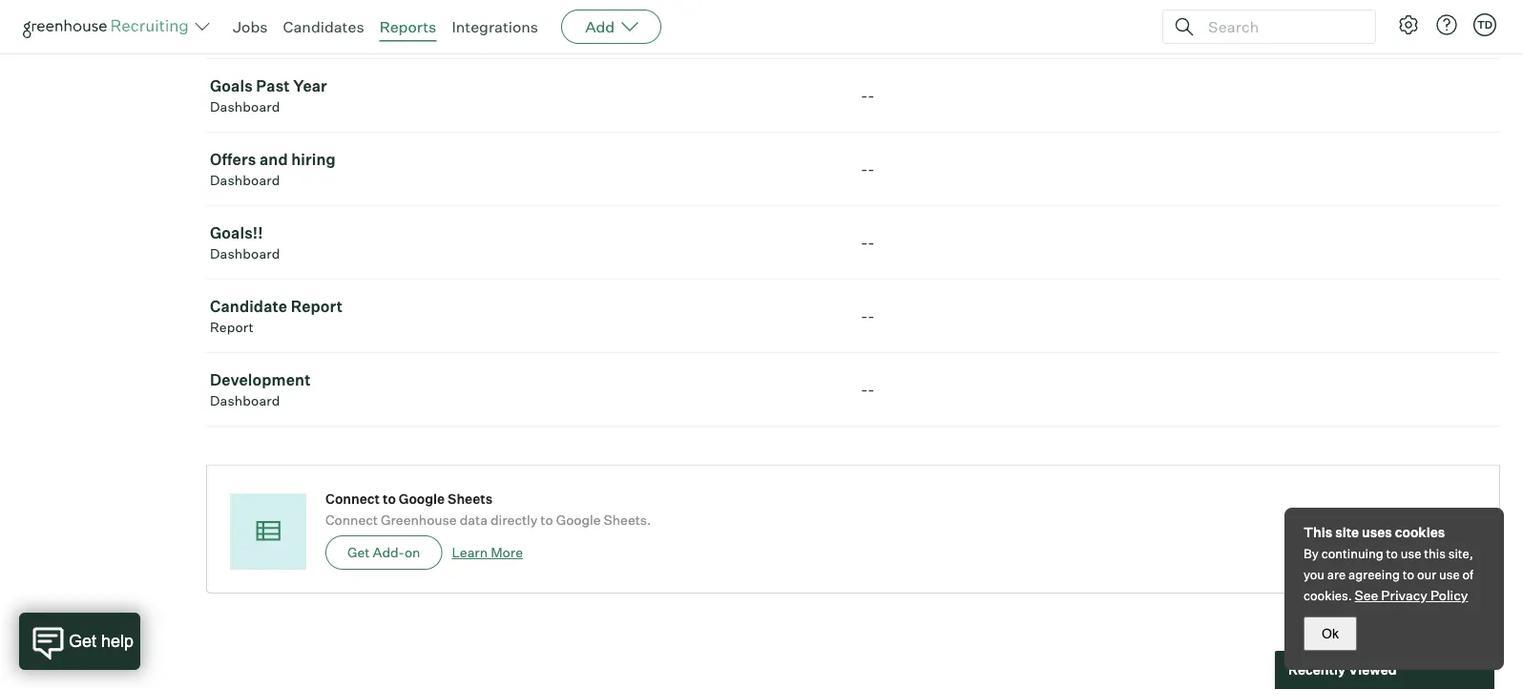 Task type: locate. For each thing, give the bounding box(es) containing it.
ok
[[1322, 626, 1339, 641]]

sheets
[[448, 491, 493, 507]]

cookies
[[1395, 524, 1445, 541]]

hiring down 'year'
[[291, 150, 336, 169]]

hiring
[[291, 3, 336, 22], [291, 150, 336, 169]]

hiring left "2"
[[291, 3, 336, 22]]

5 dashboard from the top
[[210, 392, 280, 409]]

0 vertical spatial offers
[[210, 3, 256, 22]]

this
[[1304, 524, 1332, 541]]

jobs
[[233, 17, 268, 36]]

use
[[1401, 546, 1421, 561], [1439, 567, 1460, 582]]

and
[[260, 3, 288, 22], [260, 150, 288, 169]]

1 vertical spatial offers
[[210, 150, 256, 169]]

by continuing to use this site, you are agreeing to our use of cookies.
[[1304, 546, 1474, 603]]

add button
[[561, 10, 662, 44]]

1 horizontal spatial google
[[556, 512, 601, 528]]

td button
[[1470, 10, 1500, 40]]

goals
[[210, 77, 253, 96]]

dashboard
[[210, 25, 280, 42], [210, 98, 280, 115], [210, 172, 280, 189], [210, 245, 280, 262], [210, 392, 280, 409]]

offers
[[210, 3, 256, 22], [210, 150, 256, 169]]

0 vertical spatial use
[[1401, 546, 1421, 561]]

to left our
[[1403, 567, 1414, 582]]

0 horizontal spatial use
[[1401, 546, 1421, 561]]

google left the sheets.
[[556, 512, 601, 528]]

2 hiring from the top
[[291, 150, 336, 169]]

jobs link
[[233, 17, 268, 36]]

0 vertical spatial report
[[291, 297, 343, 316]]

offers up 'goals' at the left of page
[[210, 3, 256, 22]]

year
[[293, 77, 327, 96]]

and for dashboard
[[260, 150, 288, 169]]

report
[[291, 297, 343, 316], [210, 319, 254, 336]]

3 dashboard from the top
[[210, 172, 280, 189]]

td
[[1477, 18, 1493, 31]]

1 connect from the top
[[325, 491, 380, 507]]

1 vertical spatial and
[[260, 150, 288, 169]]

1 dashboard from the top
[[210, 25, 280, 42]]

--
[[861, 86, 875, 105], [861, 160, 875, 179], [861, 233, 875, 252], [861, 307, 875, 326], [861, 380, 875, 399]]

hiring inside offers and hiring dashboard
[[291, 150, 336, 169]]

report down candidate
[[210, 319, 254, 336]]

get add-on
[[347, 544, 420, 561]]

dashboard up goals!!
[[210, 172, 280, 189]]

report right candidate
[[291, 297, 343, 316]]

this
[[1424, 546, 1446, 561]]

cookies.
[[1304, 588, 1352, 603]]

google up greenhouse
[[399, 491, 445, 507]]

see privacy policy
[[1355, 587, 1468, 604]]

0 vertical spatial google
[[399, 491, 445, 507]]

0 vertical spatial and
[[260, 3, 288, 22]]

offers for offers and hiring
[[210, 150, 256, 169]]

1 horizontal spatial use
[[1439, 567, 1460, 582]]

dashboard inside offers and hiring dashboard
[[210, 172, 280, 189]]

by
[[1304, 546, 1319, 561]]

to down uses
[[1386, 546, 1398, 561]]

use left 'of'
[[1439, 567, 1460, 582]]

integrations link
[[452, 17, 538, 36]]

1 vertical spatial google
[[556, 512, 601, 528]]

get
[[347, 544, 370, 561]]

1 vertical spatial connect
[[325, 512, 378, 528]]

learn
[[452, 544, 488, 561]]

4 -- from the top
[[861, 307, 875, 326]]

privacy
[[1381, 587, 1428, 604]]

our
[[1417, 567, 1436, 582]]

to
[[383, 491, 396, 507], [540, 512, 553, 528], [1386, 546, 1398, 561], [1403, 567, 1414, 582]]

learn more link
[[452, 544, 523, 561]]

hiring inside offers and hiring 2 dashboard
[[291, 3, 336, 22]]

0 vertical spatial connect
[[325, 491, 380, 507]]

use down cookies
[[1401, 546, 1421, 561]]

0 horizontal spatial report
[[210, 319, 254, 336]]

offers inside offers and hiring dashboard
[[210, 150, 256, 169]]

past
[[256, 77, 290, 96]]

2 dashboard from the top
[[210, 98, 280, 115]]

0 horizontal spatial google
[[399, 491, 445, 507]]

data
[[460, 512, 488, 528]]

2 offers from the top
[[210, 150, 256, 169]]

development dashboard
[[210, 370, 311, 409]]

2 and from the top
[[260, 150, 288, 169]]

dashboard down development
[[210, 392, 280, 409]]

add-
[[373, 544, 405, 561]]

1 vertical spatial report
[[210, 319, 254, 336]]

and for 2
[[260, 3, 288, 22]]

dashboard up 'goals' at the left of page
[[210, 25, 280, 42]]

reports
[[379, 17, 436, 36]]

greenhouse
[[381, 512, 457, 528]]

-
[[861, 86, 868, 105], [868, 86, 875, 105], [861, 160, 868, 179], [868, 160, 875, 179], [861, 233, 868, 252], [868, 233, 875, 252], [861, 307, 868, 326], [868, 307, 875, 326], [861, 380, 868, 399], [868, 380, 875, 399]]

-- for report
[[861, 307, 875, 326]]

offers inside offers and hiring 2 dashboard
[[210, 3, 256, 22]]

google
[[399, 491, 445, 507], [556, 512, 601, 528]]

1 -- from the top
[[861, 86, 875, 105]]

candidate report report
[[210, 297, 343, 336]]

1 offers from the top
[[210, 3, 256, 22]]

connect
[[325, 491, 380, 507], [325, 512, 378, 528]]

5 -- from the top
[[861, 380, 875, 399]]

dashboard inside offers and hiring 2 dashboard
[[210, 25, 280, 42]]

1 and from the top
[[260, 3, 288, 22]]

offers down goals past year dashboard
[[210, 150, 256, 169]]

1 hiring from the top
[[291, 3, 336, 22]]

2 -- from the top
[[861, 160, 875, 179]]

0 vertical spatial hiring
[[291, 3, 336, 22]]

dashboard down goals!!
[[210, 245, 280, 262]]

and inside offers and hiring 2 dashboard
[[260, 3, 288, 22]]

and inside offers and hiring dashboard
[[260, 150, 288, 169]]

1 vertical spatial hiring
[[291, 150, 336, 169]]

dashboard down 'goals' at the left of page
[[210, 98, 280, 115]]

recently viewed
[[1288, 661, 1397, 678]]



Task type: describe. For each thing, give the bounding box(es) containing it.
candidates link
[[283, 17, 364, 36]]

see privacy policy link
[[1355, 587, 1468, 604]]

hiring for offers and hiring 2
[[291, 3, 336, 22]]

3 -- from the top
[[861, 233, 875, 252]]

to right directly
[[540, 512, 553, 528]]

-- for year
[[861, 86, 875, 105]]

offers and hiring 2 dashboard
[[210, 3, 348, 42]]

uses
[[1362, 524, 1392, 541]]

connect to google sheets connect greenhouse data directly to google sheets.
[[325, 491, 651, 528]]

of
[[1462, 567, 1474, 582]]

offers for offers and hiring 2
[[210, 3, 256, 22]]

ok button
[[1304, 616, 1357, 651]]

offers and hiring dashboard
[[210, 150, 336, 189]]

-- for hiring
[[861, 160, 875, 179]]

you
[[1304, 567, 1325, 582]]

2 connect from the top
[[325, 512, 378, 528]]

1 horizontal spatial report
[[291, 297, 343, 316]]

hiring for offers and hiring
[[291, 150, 336, 169]]

continuing
[[1321, 546, 1384, 561]]

more
[[491, 544, 523, 561]]

td button
[[1473, 13, 1496, 36]]

directly
[[490, 512, 538, 528]]

agreeing
[[1349, 567, 1400, 582]]

policy
[[1430, 587, 1468, 604]]

2
[[339, 3, 348, 22]]

1 vertical spatial use
[[1439, 567, 1460, 582]]

dashboard inside development dashboard
[[210, 392, 280, 409]]

dashboard inside goals past year dashboard
[[210, 98, 280, 115]]

viewed
[[1348, 661, 1397, 678]]

development
[[210, 370, 311, 390]]

goals past year dashboard
[[210, 77, 327, 115]]

configure image
[[1397, 13, 1420, 36]]

candidate
[[210, 297, 287, 316]]

on
[[405, 544, 420, 561]]

learn more
[[452, 544, 523, 561]]

greenhouse recruiting image
[[23, 15, 195, 38]]

icon google connector image
[[251, 515, 284, 548]]

add
[[585, 17, 615, 36]]

this site uses cookies
[[1304, 524, 1445, 541]]

site
[[1335, 524, 1359, 541]]

to up greenhouse
[[383, 491, 396, 507]]

recently
[[1288, 661, 1346, 678]]

Search text field
[[1203, 13, 1358, 41]]

reports link
[[379, 17, 436, 36]]

candidates
[[283, 17, 364, 36]]

4 dashboard from the top
[[210, 245, 280, 262]]

see
[[1355, 587, 1378, 604]]

integrations
[[452, 17, 538, 36]]

get add-on link
[[325, 536, 442, 570]]

goals!!
[[210, 223, 263, 243]]

are
[[1327, 567, 1346, 582]]

sheets.
[[604, 512, 651, 528]]

goals!! dashboard
[[210, 223, 280, 262]]

site,
[[1448, 546, 1473, 561]]



Task type: vqa. For each thing, say whether or not it's contained in the screenshot.
Viewed
yes



